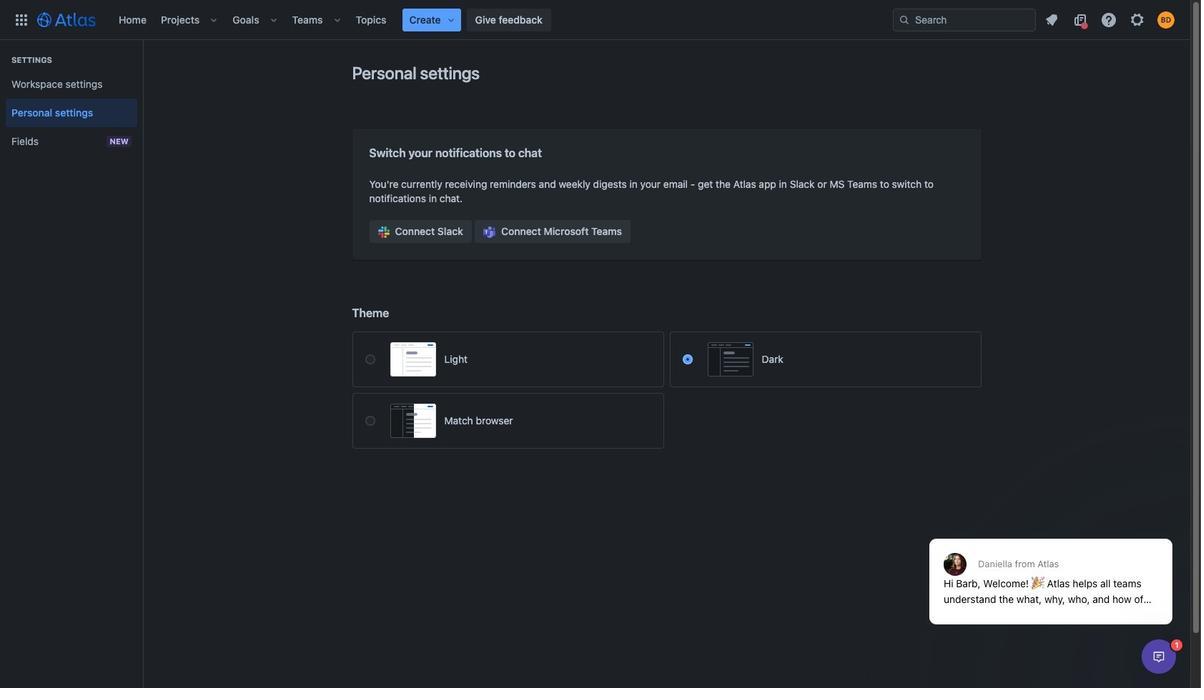 Task type: locate. For each thing, give the bounding box(es) containing it.
dialog
[[923, 504, 1180, 636], [1142, 640, 1176, 674]]

group
[[6, 40, 137, 160]]

settings image
[[1129, 11, 1146, 28]]

search image
[[899, 14, 910, 25]]

account image
[[1158, 11, 1175, 28]]

banner
[[0, 0, 1191, 40]]

None radio
[[365, 416, 375, 426]]

slack image
[[378, 227, 389, 238]]

top element
[[9, 0, 893, 40]]

match browser image
[[390, 404, 436, 438]]

None search field
[[893, 8, 1036, 31]]

0 vertical spatial dialog
[[923, 504, 1180, 636]]

dark image
[[708, 343, 753, 377]]

microsoft teams image
[[483, 227, 496, 238]]

switch to... image
[[13, 11, 30, 28]]

help image
[[1101, 11, 1118, 28]]

None radio
[[365, 355, 375, 365], [683, 355, 693, 365], [365, 355, 375, 365], [683, 355, 693, 365]]



Task type: describe. For each thing, give the bounding box(es) containing it.
notifications image
[[1043, 11, 1061, 28]]

Search field
[[893, 8, 1036, 31]]

1 vertical spatial dialog
[[1142, 640, 1176, 674]]

light image
[[390, 343, 436, 377]]



Task type: vqa. For each thing, say whether or not it's contained in the screenshot.
list item in the top element
no



